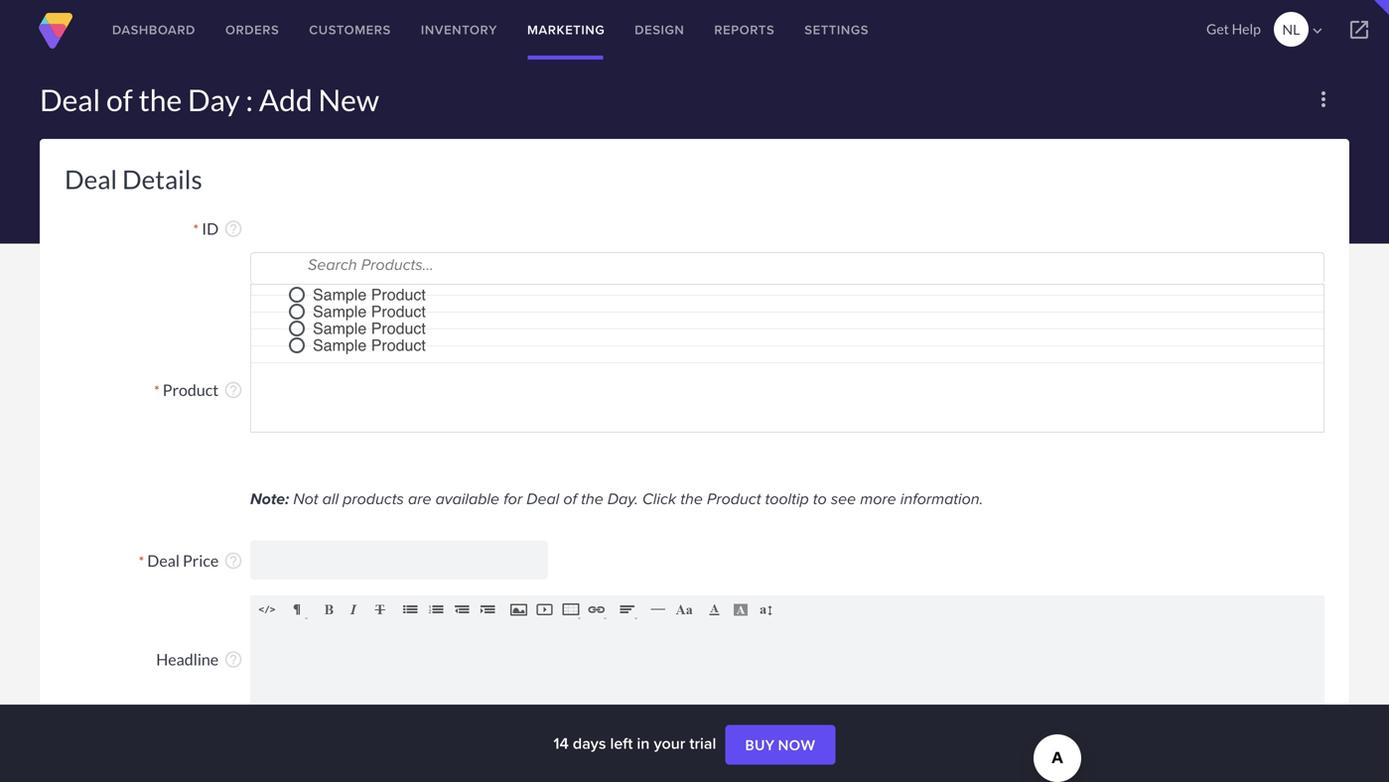 Task type: describe. For each thing, give the bounding box(es) containing it.
more_vert
[[1312, 87, 1335, 111]]

settings
[[804, 20, 869, 39]]

day.
[[607, 487, 638, 510]]

* product help_outline
[[154, 380, 243, 400]]

customers
[[309, 20, 391, 39]]

deal of the day : add new
[[40, 82, 379, 118]]

for
[[504, 487, 522, 510]]

1 sample from the top
[[313, 285, 367, 304]]

1 sample product from the top
[[313, 285, 426, 304]]

* for * id help_outline
[[193, 221, 199, 238]]

get
[[1206, 20, 1229, 37]]

14
[[553, 732, 569, 755]]

to
[[813, 487, 827, 510]]

marketing
[[527, 20, 605, 39]]

deal inside "* deal price help_outline"
[[147, 551, 180, 570]]

trial
[[689, 732, 716, 755]]

id
[[202, 219, 219, 238]]

all
[[322, 487, 339, 510]]

are
[[408, 487, 431, 510]]

new
[[318, 82, 379, 118]]

* for * product help_outline
[[154, 382, 160, 399]]

see
[[831, 487, 856, 510]]

your
[[654, 732, 685, 755]]

help_outline inside "* deal price help_outline"
[[223, 551, 243, 571]]

help_outline inside * id help_outline
[[223, 219, 243, 239]]

help_outline inside * product help_outline
[[223, 381, 243, 400]]

* deal price help_outline
[[139, 551, 243, 571]]

product inside 'note: not all products are available for deal of the day. click the product tooltip to see more information.'
[[707, 487, 761, 510]]

get help
[[1206, 20, 1261, 37]]

of inside 'note: not all products are available for deal of the day. click the product tooltip to see more information.'
[[563, 487, 577, 510]]

more_vert button
[[1304, 79, 1343, 119]]

note: not all products are available for deal of the day. click the product tooltip to see more information.
[[250, 487, 983, 510]]

products
[[343, 487, 404, 510]]

information.
[[900, 487, 983, 510]]

more
[[860, 487, 896, 510]]



Task type: locate. For each thing, give the bounding box(es) containing it.
headline
[[156, 650, 219, 669]]

nl 
[[1282, 21, 1326, 40]]


[[1347, 18, 1371, 42]]

2 sample from the top
[[313, 302, 367, 320]]

add
[[259, 82, 312, 118]]

now
[[778, 737, 816, 754]]

1 help_outline from the top
[[223, 219, 243, 239]]

buy now
[[745, 737, 816, 754]]

of
[[106, 82, 133, 118], [563, 487, 577, 510]]

3 help_outline from the top
[[223, 551, 243, 571]]

* inside * product help_outline
[[154, 382, 160, 399]]

dashboard link
[[97, 0, 210, 60]]

the right click
[[680, 487, 703, 510]]

2 vertical spatial *
[[139, 553, 144, 570]]

sample
[[313, 285, 367, 304], [313, 302, 367, 320], [313, 319, 367, 337], [313, 336, 367, 354]]

product
[[371, 285, 426, 304], [371, 302, 426, 320], [371, 319, 426, 337], [371, 336, 426, 354], [163, 380, 219, 400], [707, 487, 761, 510]]

help
[[1232, 20, 1261, 37]]

2 help_outline from the top
[[223, 381, 243, 400]]

* inside "* deal price help_outline"
[[139, 553, 144, 570]]

deal details
[[65, 164, 202, 195]]

click
[[642, 487, 676, 510]]

1 vertical spatial *
[[154, 382, 160, 399]]

3 sample product from the top
[[313, 319, 426, 337]]

nl
[[1282, 21, 1300, 38]]

4 sample from the top
[[313, 336, 367, 354]]

1 horizontal spatial *
[[154, 382, 160, 399]]

left
[[610, 732, 633, 755]]

help_outline inside "headline help_outline"
[[223, 650, 243, 670]]

note:
[[250, 487, 289, 510]]

headline help_outline
[[156, 650, 243, 670]]

sample product
[[313, 285, 426, 304], [313, 302, 426, 320], [313, 319, 426, 337], [313, 336, 426, 354]]

the
[[139, 82, 182, 118], [581, 487, 603, 510], [680, 487, 703, 510]]

 link
[[1329, 0, 1389, 60]]

* id help_outline
[[193, 219, 243, 239]]

orders
[[225, 20, 279, 39]]

* inside * id help_outline
[[193, 221, 199, 238]]

4 help_outline from the top
[[223, 650, 243, 670]]

:
[[246, 82, 253, 118]]

the left day.
[[581, 487, 603, 510]]

14 days left in your trial
[[553, 732, 720, 755]]

None text field
[[250, 540, 548, 580]]

2 horizontal spatial *
[[193, 221, 199, 238]]

tooltip
[[765, 487, 809, 510]]

design
[[635, 20, 684, 39]]

product inside * product help_outline
[[163, 380, 219, 400]]

in
[[637, 732, 650, 755]]


[[1308, 22, 1326, 40]]

reports
[[714, 20, 775, 39]]

1 horizontal spatial the
[[581, 487, 603, 510]]

4 sample product from the top
[[313, 336, 426, 354]]

2 sample product from the top
[[313, 302, 426, 320]]

of down the dashboard 'link'
[[106, 82, 133, 118]]

0 vertical spatial *
[[193, 221, 199, 238]]

the left day
[[139, 82, 182, 118]]

*
[[193, 221, 199, 238], [154, 382, 160, 399], [139, 553, 144, 570]]

0 vertical spatial of
[[106, 82, 133, 118]]

dashboard
[[112, 20, 196, 39]]

None text field
[[291, 253, 493, 275]]

deal
[[40, 82, 100, 118], [65, 164, 117, 195], [526, 487, 559, 510], [147, 551, 180, 570]]

* for * deal price help_outline
[[139, 553, 144, 570]]

buy now link
[[725, 725, 836, 765]]

days
[[573, 732, 606, 755]]

1 vertical spatial of
[[563, 487, 577, 510]]

available
[[435, 487, 499, 510]]

of left day.
[[563, 487, 577, 510]]

details
[[122, 164, 202, 195]]

0 horizontal spatial of
[[106, 82, 133, 118]]

day
[[188, 82, 240, 118]]

0 horizontal spatial the
[[139, 82, 182, 118]]

price
[[183, 551, 219, 570]]

help_outline
[[223, 219, 243, 239], [223, 381, 243, 400], [223, 551, 243, 571], [223, 650, 243, 670]]

inventory
[[421, 20, 497, 39]]

0 horizontal spatial *
[[139, 553, 144, 570]]

2 horizontal spatial the
[[680, 487, 703, 510]]

3 sample from the top
[[313, 319, 367, 337]]

not
[[293, 487, 318, 510]]

1 horizontal spatial of
[[563, 487, 577, 510]]

deal inside 'note: not all products are available for deal of the day. click the product tooltip to see more information.'
[[526, 487, 559, 510]]

buy
[[745, 737, 775, 754]]



Task type: vqa. For each thing, say whether or not it's contained in the screenshot.
the left '14'
no



